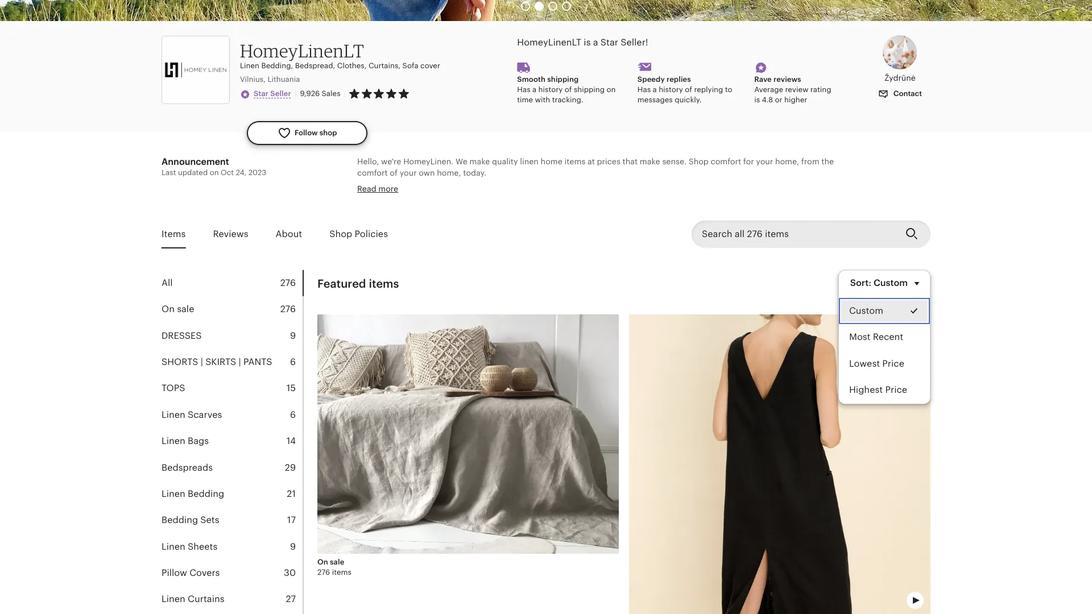 Task type: vqa. For each thing, say whether or not it's contained in the screenshot.
21
yes



Task type: locate. For each thing, give the bounding box(es) containing it.
good
[[747, 235, 767, 244]]

follow shop
[[295, 129, 337, 137]]

1 horizontal spatial star
[[601, 37, 619, 48]]

0 vertical spatial we
[[456, 157, 468, 166]]

seller!
[[621, 37, 649, 48]]

bath
[[357, 324, 378, 334]]

quality up high quality linen textiles. european pure linen. custom orders available.
[[492, 157, 518, 166]]

tab containing linen sheets
[[162, 534, 303, 561]]

linen up pillow
[[162, 542, 185, 552]]

or right 4.8
[[776, 96, 783, 104]]

0 vertical spatial shop
[[689, 157, 709, 166]]

0 vertical spatial that
[[623, 157, 638, 166]]

1 9 from the top
[[290, 330, 296, 341]]

0 horizontal spatial follow
[[295, 129, 318, 137]]

linens up value
[[380, 324, 408, 334]]

- left always
[[612, 369, 615, 378]]

to inside speedy replies has a history of replying to messages quickly.
[[726, 85, 733, 94]]

and right sheets
[[703, 280, 717, 289]]

1 horizontal spatial we
[[456, 157, 468, 166]]

2 vertical spatial 276
[[318, 568, 330, 577]]

on sale
[[162, 304, 194, 315]]

1 vertical spatial 9
[[290, 542, 296, 552]]

love
[[535, 347, 551, 356]]

on for on sale
[[162, 304, 175, 315]]

sale inside sections tab list
[[177, 304, 194, 315]]

1 vertical spatial comfort
[[357, 168, 388, 177]]

or up 'napkins'
[[614, 291, 622, 300]]

9,926
[[300, 89, 320, 98]]

seller
[[271, 89, 291, 98]]

history up "tracking."
[[539, 85, 563, 94]]

0 horizontal spatial make
[[470, 157, 490, 166]]

materials!
[[583, 347, 620, 356]]

on inside tab list
[[162, 304, 175, 315]]

1 natural from the left
[[408, 347, 436, 356]]

1 horizontal spatial history
[[659, 85, 684, 94]]

sale
[[177, 304, 194, 315], [330, 558, 345, 567]]

0 horizontal spatial on
[[210, 169, 219, 177]]

2 9 from the top
[[290, 542, 296, 552]]

items
[[565, 157, 586, 166], [369, 278, 399, 290], [332, 568, 352, 577]]

homeylinenlt up smooth
[[518, 37, 582, 48]]

tab containing linen curtains
[[162, 587, 303, 613]]

0 horizontal spatial coziness.
[[386, 313, 422, 322]]

and right 'world'
[[462, 347, 477, 356]]

a inside speedy replies has a history of replying to messages quickly.
[[653, 85, 657, 94]]

style
[[648, 291, 666, 300]]

1 horizontal spatial home,
[[776, 157, 800, 166]]

custom up custom button
[[874, 278, 908, 289]]

history inside smooth shipping has a history of shipping on time with tracking.
[[539, 85, 563, 94]]

sort: custom button
[[844, 270, 931, 298]]

charming
[[415, 324, 451, 334]]

has inside speedy replies has a history of replying to messages quickly.
[[638, 85, 651, 94]]

homeylinen up high
[[482, 235, 530, 244]]

are right you
[[374, 235, 386, 244]]

linen bedding
[[162, 489, 224, 500]]

items inside on sale 276 items
[[332, 568, 352, 577]]

tab
[[162, 270, 303, 297], [162, 297, 303, 323], [162, 323, 303, 349], [162, 349, 303, 376], [162, 376, 303, 402], [162, 402, 303, 429], [162, 429, 303, 455], [162, 455, 303, 481], [162, 481, 303, 508], [162, 508, 303, 534], [162, 534, 303, 561], [162, 561, 303, 587], [162, 587, 303, 613]]

0 vertical spatial shop
[[320, 129, 337, 137]]

linen up bedding
[[393, 269, 414, 278]]

linen up the modern
[[606, 280, 625, 289]]

is left 4.8
[[755, 96, 760, 104]]

2 has from the left
[[638, 85, 651, 94]]

on sale image
[[318, 315, 619, 554]]

coziness. down emotions.
[[782, 246, 818, 256]]

0 vertical spatial follow
[[295, 129, 318, 137]]

1 vertical spatial on
[[210, 169, 219, 177]]

policies
[[355, 229, 388, 239]]

pure inside our pure linen collection: linen bedding - soft, natural and luxury linen bedding, includes linen pillowcases, sheets and linen duvet covers. linen curtains -  pure and light linen curtains. perfect for modern or rustic style home! table linens - handcrafted with a passion: linen tablecloths, linen napkins and table runners. modern, stylish and creates a special coziness. bath linens - charming linen bath, hand, face or guest towels.
[[374, 269, 391, 278]]

1 vertical spatial our
[[357, 269, 372, 278]]

welcome!
[[644, 369, 681, 378]]

natural down the 'guest'
[[553, 347, 580, 356]]

group
[[519, 0, 574, 11]]

1 tab from the top
[[162, 270, 303, 297]]

quality right high
[[517, 246, 543, 256]]

0 horizontal spatial history
[[539, 85, 563, 94]]

linen
[[240, 62, 260, 70], [407, 191, 428, 200], [393, 269, 414, 278], [162, 410, 185, 420], [162, 436, 185, 447], [162, 489, 185, 500], [162, 542, 185, 552], [162, 594, 185, 605]]

of inside speedy replies has a history of replying to messages quickly.
[[685, 85, 693, 94]]

0 horizontal spatial pure
[[374, 269, 391, 278]]

runners.
[[684, 302, 715, 311]]

sale inside on sale 276 items
[[330, 558, 345, 567]]

and
[[730, 235, 745, 244], [766, 246, 780, 256], [473, 280, 487, 289], [703, 280, 717, 289], [448, 291, 463, 300], [646, 302, 660, 311], [778, 302, 792, 311], [462, 347, 477, 356]]

2 our from the top
[[357, 269, 372, 278]]

0 vertical spatial quality
[[492, 157, 518, 166]]

2 make from the left
[[640, 157, 661, 166]]

you are warmly welcome to visit homeylinen shop where everything is made with a passion, care and good emotions. our responsibility is to produce only high quality linen products that are characterized by durability, charm and coziness.
[[357, 235, 818, 256]]

wishes,
[[410, 469, 438, 479]]

https://www.facebook.com/homeylinen/
[[399, 425, 554, 434]]

pillow
[[162, 568, 187, 579]]

has for has a history of replying to messages quickly.
[[638, 85, 651, 94]]

6
[[290, 357, 296, 368], [290, 410, 296, 420]]

1 horizontal spatial coziness.
[[782, 246, 818, 256]]

of
[[565, 85, 572, 94], [685, 85, 693, 94], [390, 168, 398, 177]]

pants
[[244, 357, 272, 368]]

on inside on sale 276 items
[[318, 558, 328, 567]]

0 horizontal spatial your
[[400, 168, 417, 177]]

0 vertical spatial homeylinen
[[482, 235, 530, 244]]

1 vertical spatial quality
[[517, 246, 543, 256]]

2 horizontal spatial items
[[565, 157, 586, 166]]

a up the messages
[[653, 85, 657, 94]]

0 horizontal spatial star
[[254, 89, 269, 98]]

orders
[[578, 191, 604, 200]]

shop left you
[[330, 229, 352, 239]]

follow inside follow shop link
[[295, 129, 318, 137]]

1 horizontal spatial make
[[640, 157, 661, 166]]

is left why on the left bottom
[[496, 347, 502, 356]]

welcome
[[417, 235, 452, 244]]

-
[[420, 280, 423, 289], [424, 291, 427, 300], [413, 302, 416, 311], [410, 324, 413, 334], [612, 369, 615, 378]]

linen.
[[521, 191, 544, 200]]

4.8
[[762, 96, 774, 104]]

0 vertical spatial 6
[[290, 357, 296, 368]]

items left at
[[565, 157, 586, 166]]

follow up instagram: on the bottom of page
[[357, 403, 382, 412]]

1 has from the left
[[518, 85, 531, 94]]

coziness. down curtains
[[386, 313, 422, 322]]

custom right 'linen.'
[[546, 191, 576, 200]]

0 vertical spatial on
[[162, 304, 175, 315]]

tab containing shorts | skirts | pants
[[162, 349, 303, 376]]

2 horizontal spatial that
[[623, 157, 638, 166]]

2 vertical spatial custom
[[850, 306, 884, 316]]

0 vertical spatial our
[[357, 246, 372, 256]]

linen down where
[[545, 246, 564, 256]]

9 down 17
[[290, 542, 296, 552]]

1 horizontal spatial for
[[744, 157, 754, 166]]

1 horizontal spatial follow
[[357, 403, 382, 412]]

13 tab from the top
[[162, 587, 303, 613]]

that inside you are warmly welcome to visit homeylinen shop where everything is made with a passion, care and good emotions. our responsibility is to produce only high quality linen products that are characterized by durability, charm and coziness.
[[602, 246, 617, 256]]

updated
[[178, 169, 208, 177]]

stories
[[545, 369, 571, 378]]

read more
[[357, 185, 399, 194]]

| left skirts
[[201, 357, 203, 368]]

products
[[566, 246, 600, 256]]

make up today.
[[470, 157, 490, 166]]

quality inside you are warmly welcome to visit homeylinen shop where everything is made with a passion, care and good emotions. our responsibility is to produce only high quality linen products that are characterized by durability, charm and coziness.
[[517, 246, 543, 256]]

0 vertical spatial pure
[[501, 191, 518, 200]]

items right the 30
[[332, 568, 352, 577]]

0 horizontal spatial with
[[467, 302, 483, 311]]

1 horizontal spatial pure
[[501, 191, 518, 200]]

0 vertical spatial linen
[[357, 280, 380, 289]]

1 vertical spatial we
[[357, 347, 369, 356]]

1 history from the left
[[539, 85, 563, 94]]

1 horizontal spatial has
[[638, 85, 651, 94]]

natural up ideas,
[[408, 347, 436, 356]]

follow down 9,926
[[295, 129, 318, 137]]

homeylinen down with
[[357, 481, 405, 490]]

sections tab list
[[162, 270, 304, 615]]

passion:
[[492, 302, 524, 311]]

custom inside popup button
[[874, 278, 908, 289]]

has for has a history of shipping on time with tracking.
[[518, 85, 531, 94]]

Search all 276 items text field
[[692, 221, 897, 248]]

1 vertical spatial with
[[653, 235, 669, 244]]

or right face at the left
[[538, 324, 546, 334]]

9 tab from the top
[[162, 481, 303, 508]]

that down bath,
[[479, 347, 494, 356]]

of for shipping
[[565, 85, 572, 94]]

the right from
[[822, 157, 834, 166]]

žydrūnė
[[885, 73, 916, 82]]

we left value
[[357, 347, 369, 356]]

has down speedy
[[638, 85, 651, 94]]

a right creates
[[824, 302, 829, 311]]

2 6 from the top
[[290, 410, 296, 420]]

high
[[357, 191, 375, 200]]

1 horizontal spatial to
[[454, 235, 462, 244]]

tab containing linen bedding
[[162, 481, 303, 508]]

to down welcome
[[435, 246, 443, 256]]

observations,
[[441, 369, 493, 378]]

a inside smooth shipping has a history of shipping on time with tracking.
[[533, 85, 537, 94]]

10 tab from the top
[[162, 508, 303, 534]]

is
[[584, 37, 591, 48], [755, 96, 760, 104], [621, 235, 627, 244], [427, 246, 433, 256], [496, 347, 502, 356]]

hello,
[[357, 157, 379, 166]]

žydrūnė image
[[884, 35, 918, 70]]

speedy replies has a history of replying to messages quickly.
[[638, 75, 733, 104]]

1 vertical spatial star
[[254, 89, 269, 98]]

natural
[[408, 347, 436, 356], [553, 347, 580, 356]]

custom up most
[[850, 306, 884, 316]]

2 horizontal spatial the
[[822, 157, 834, 166]]

shop inside hello, we're homeylinen. we make quality linen home items at prices that make sense. shop comfort for your home, from the comfort of your own home, today.
[[689, 157, 709, 166]]

0 vertical spatial price
[[883, 358, 905, 369]]

0 vertical spatial to
[[726, 85, 733, 94]]

homeylinenlt up lithuania
[[240, 40, 364, 62]]

homeylinenlt inside the homeylinenlt linen bedding, bedspread, clothes, curtains, sofa cover
[[240, 40, 364, 62]]

tablecloths,
[[546, 302, 591, 311]]

tab containing dresses
[[162, 323, 303, 349]]

featured
[[318, 278, 366, 290]]

we up today.
[[456, 157, 468, 166]]

2 horizontal spatial to
[[726, 85, 733, 94]]

bedding up "sets"
[[188, 489, 224, 500]]

comfort right sense.
[[711, 157, 742, 166]]

linen up vilnius,
[[240, 62, 260, 70]]

pure up bedding
[[374, 269, 391, 278]]

price down 'recent'
[[883, 358, 905, 369]]

0 horizontal spatial we
[[357, 347, 369, 356]]

has
[[518, 85, 531, 94], [638, 85, 651, 94]]

on
[[607, 85, 616, 94], [210, 169, 219, 177]]

1 vertical spatial price
[[886, 385, 908, 396]]

15
[[287, 383, 296, 394]]

0 vertical spatial 9
[[290, 330, 296, 341]]

homeylinen.
[[404, 157, 454, 166]]

the right value
[[394, 347, 406, 356]]

that right the prices
[[623, 157, 638, 166]]

shop left where
[[532, 235, 550, 244]]

featured items
[[318, 278, 399, 290]]

menu containing custom
[[839, 270, 931, 404]]

pillow covers
[[162, 568, 220, 579]]

0 vertical spatial items
[[565, 157, 586, 166]]

linen down pillow
[[162, 594, 185, 605]]

star
[[601, 37, 619, 48], [254, 89, 269, 98]]

today.
[[463, 168, 487, 177]]

smooth shipping has a history of shipping on time with tracking.
[[518, 75, 616, 104]]

6 for shorts | skirts | pants
[[290, 357, 296, 368]]

0 vertical spatial with
[[535, 96, 551, 104]]

1 horizontal spatial on
[[318, 558, 328, 567]]

0 vertical spatial coziness.
[[782, 246, 818, 256]]

1 horizontal spatial sale
[[330, 558, 345, 567]]

linen inside hello, we're homeylinen. we make quality linen home items at prices that make sense. shop comfort for your home, from the comfort of your own home, today.
[[520, 157, 539, 166]]

0 vertical spatial the
[[822, 157, 834, 166]]

1 our from the top
[[357, 246, 372, 256]]

has inside smooth shipping has a history of shipping on time with tracking.
[[518, 85, 531, 94]]

1 make from the left
[[470, 157, 490, 166]]

with up characterized
[[653, 235, 669, 244]]

and right care
[[730, 235, 745, 244]]

of up "tracking."
[[565, 85, 572, 94]]

comfort down hello,
[[357, 168, 388, 177]]

8 tab from the top
[[162, 455, 303, 481]]

1 vertical spatial linen
[[357, 291, 380, 300]]

history down replies in the right top of the page
[[659, 85, 684, 94]]

- left soft,
[[420, 280, 423, 289]]

1 vertical spatial pure
[[374, 269, 391, 278]]

a up characterized
[[671, 235, 676, 244]]

suggestions,
[[495, 369, 543, 378]]

0 vertical spatial your
[[757, 157, 774, 166]]

and down natural
[[448, 291, 463, 300]]

if
[[357, 369, 363, 378]]

sales
[[322, 89, 341, 98]]

0 horizontal spatial for
[[570, 291, 580, 300]]

menu
[[839, 270, 931, 404]]

1 vertical spatial coziness.
[[386, 313, 422, 322]]

21
[[287, 489, 296, 500]]

history inside speedy replies has a history of replying to messages quickly.
[[659, 85, 684, 94]]

homeylinen inside you are warmly welcome to visit homeylinen shop where everything is made with a passion, care and good emotions. our responsibility is to produce only high quality linen products that are characterized by durability, charm and coziness.
[[482, 235, 530, 244]]

time
[[518, 96, 533, 104]]

0 horizontal spatial shop
[[330, 229, 352, 239]]

with down light
[[467, 302, 483, 311]]

replies
[[667, 75, 692, 84]]

7 tab from the top
[[162, 429, 303, 455]]

1 vertical spatial for
[[570, 291, 580, 300]]

for
[[744, 157, 754, 166], [570, 291, 580, 300]]

clothes,
[[337, 62, 367, 70]]

0 vertical spatial sale
[[177, 304, 194, 315]]

pure left 'linen.'
[[501, 191, 518, 200]]

of inside smooth shipping has a history of shipping on time with tracking.
[[565, 85, 572, 94]]

2 vertical spatial items
[[332, 568, 352, 577]]

| right sales
[[344, 89, 346, 98]]

0 vertical spatial star
[[601, 37, 619, 48]]

2 vertical spatial that
[[479, 347, 494, 356]]

vilnius, lithuania
[[240, 75, 300, 84]]

2 vertical spatial with
[[467, 302, 483, 311]]

star inside button
[[254, 89, 269, 98]]

of down we're
[[390, 168, 398, 177]]

sort:
[[851, 278, 872, 289]]

9 for dresses
[[290, 330, 296, 341]]

the
[[822, 157, 834, 166], [394, 347, 406, 356], [377, 469, 389, 479]]

linens down curtains
[[383, 302, 411, 311]]

or right stories
[[573, 369, 581, 378]]

to up produce
[[454, 235, 462, 244]]

3 tab from the top
[[162, 323, 303, 349]]

1 vertical spatial shipping
[[574, 85, 605, 94]]

high quality linen textiles. european pure linen. custom orders available.
[[357, 191, 643, 200]]

1 horizontal spatial are
[[619, 246, 631, 256]]

1 vertical spatial 276
[[280, 304, 296, 315]]

0 horizontal spatial sale
[[177, 304, 194, 315]]

our inside you are warmly welcome to visit homeylinen shop where everything is made with a passion, care and good emotions. our responsibility is to produce only high quality linen products that are characterized by durability, charm and coziness.
[[357, 246, 372, 256]]

5 tab from the top
[[162, 376, 303, 402]]

star seller button
[[240, 88, 291, 100]]

with
[[535, 96, 551, 104], [653, 235, 669, 244], [467, 302, 483, 311]]

1 linen from the top
[[357, 280, 380, 289]]

6 up 15
[[290, 357, 296, 368]]

star seller
[[254, 89, 291, 98]]

is inside rave reviews average review rating is 4.8 or higher
[[755, 96, 760, 104]]

contact
[[892, 90, 923, 98]]

emotions.
[[769, 235, 807, 244]]

1 vertical spatial follow
[[357, 403, 382, 412]]

0 vertical spatial for
[[744, 157, 754, 166]]

1 vertical spatial the
[[394, 347, 406, 356]]

1 6 from the top
[[290, 357, 296, 368]]

tab containing tops
[[162, 376, 303, 402]]

0 horizontal spatial homeylinen
[[357, 481, 405, 490]]

1 vertical spatial that
[[602, 246, 617, 256]]

tracking.
[[552, 96, 584, 104]]

1 horizontal spatial of
[[565, 85, 572, 94]]

world
[[438, 347, 460, 356]]

2 tab from the top
[[162, 297, 303, 323]]

1 vertical spatial to
[[454, 235, 462, 244]]

custom inside button
[[850, 306, 884, 316]]

that down everything
[[602, 246, 617, 256]]

6 for linen scarves
[[290, 410, 296, 420]]

and up light
[[473, 280, 487, 289]]

2 history from the left
[[659, 85, 684, 94]]

1 vertical spatial on
[[318, 558, 328, 567]]

more
[[379, 185, 399, 194]]

sale for on sale
[[177, 304, 194, 315]]

of up 'quickly.'
[[685, 85, 693, 94]]

0 horizontal spatial that
[[479, 347, 494, 356]]

0 horizontal spatial on
[[162, 304, 175, 315]]

6 down 15
[[290, 410, 296, 420]]

linen left the home at top
[[520, 157, 539, 166]]

1 vertical spatial 6
[[290, 410, 296, 420]]

sets
[[201, 515, 219, 526]]

0 horizontal spatial comfort
[[357, 168, 388, 177]]

4 tab from the top
[[162, 349, 303, 376]]

follow inside follow us on: instagram: https://www.instagram.com/homeylinen/ facebook: https://www.facebook.com/homeylinen/ pinterest: https://www.pinterest.com/homeylinen/
[[357, 403, 382, 412]]

1 horizontal spatial that
[[602, 246, 617, 256]]

a down smooth
[[533, 85, 537, 94]]

star right star_seller "icon"
[[254, 89, 269, 98]]

0 horizontal spatial items
[[332, 568, 352, 577]]

quality
[[492, 157, 518, 166], [517, 246, 543, 256]]

bedding up linen sheets
[[162, 515, 198, 526]]

available.
[[606, 191, 643, 200]]

11 tab from the top
[[162, 534, 303, 561]]

to right replying
[[726, 85, 733, 94]]

rating
[[811, 85, 832, 94]]

charm
[[739, 246, 764, 256]]

9 up 15
[[290, 330, 296, 341]]

6 tab from the top
[[162, 402, 303, 429]]

linen inside you are warmly welcome to visit homeylinen shop where everything is made with a passion, care and good emotions. our responsibility is to produce only high quality linen products that are characterized by durability, charm and coziness.
[[545, 246, 564, 256]]

with inside our pure linen collection: linen bedding - soft, natural and luxury linen bedding, includes linen pillowcases, sheets and linen duvet covers. linen curtains -  pure and light linen curtains. perfect for modern or rustic style home! table linens - handcrafted with a passion: linen tablecloths, linen napkins and table runners. modern, stylish and creates a special coziness. bath linens - charming linen bath, hand, face or guest towels.
[[467, 302, 483, 311]]

the left best
[[377, 469, 389, 479]]

1 vertical spatial items
[[369, 278, 399, 290]]

linens
[[383, 302, 411, 311], [380, 324, 408, 334]]

12 tab from the top
[[162, 561, 303, 587]]



Task type: describe. For each thing, give the bounding box(es) containing it.
a inside you are warmly welcome to visit homeylinen shop where everything is made with a passion, care and good emotions. our responsibility is to produce only high quality linen products that are characterized by durability, charm and coziness.
[[671, 235, 676, 244]]

is left seller!
[[584, 37, 591, 48]]

linen left bath,
[[454, 324, 472, 334]]

with inside smooth shipping has a history of shipping on time with tracking.
[[535, 96, 551, 104]]

bedding,
[[535, 280, 570, 289]]

276 for on sale
[[280, 304, 296, 315]]

luxury
[[489, 280, 513, 289]]

light
[[465, 291, 482, 300]]

all
[[162, 278, 173, 288]]

tops
[[162, 383, 185, 394]]

linen down luxury
[[484, 291, 503, 300]]

warmly
[[388, 235, 415, 244]]

last
[[162, 169, 176, 177]]

by
[[688, 246, 697, 256]]

rave reviews average review rating is 4.8 or higher
[[755, 75, 832, 104]]

tab containing on sale
[[162, 297, 303, 323]]

instagram:
[[357, 414, 398, 423]]

elegant long linen dress. long linen dress with big side pockets. linen v-neck dress. comfortable dress. loose linen dress in many colors. image
[[630, 315, 931, 615]]

276 for all
[[280, 278, 296, 288]]

quality inside hello, we're homeylinen. we make quality linen home items at prices that make sense. shop comfort for your home, from the comfort of your own home, today.
[[492, 157, 518, 166]]

1 vertical spatial are
[[619, 246, 631, 256]]

homeylinenlt for homeylinenlt is a star seller!
[[518, 37, 582, 48]]

everything
[[578, 235, 619, 244]]

lowest price
[[850, 358, 905, 369]]

includes
[[572, 280, 604, 289]]

table
[[662, 302, 682, 311]]

0 vertical spatial linens
[[383, 302, 411, 311]]

you
[[365, 369, 379, 378]]

linen inside the homeylinenlt linen bedding, bedspread, clothes, curtains, sofa cover
[[240, 62, 260, 70]]

follow for follow shop
[[295, 129, 318, 137]]

a left passion:
[[485, 302, 490, 311]]

276 inside on sale 276 items
[[318, 568, 330, 577]]

0 vertical spatial bedding
[[188, 489, 224, 500]]

covers
[[190, 568, 220, 579]]

home
[[541, 157, 563, 166]]

| left pants
[[239, 357, 241, 368]]

recent
[[873, 332, 904, 343]]

price for highest price
[[886, 385, 908, 396]]

tab containing bedding sets
[[162, 508, 303, 534]]

linen sheets
[[162, 542, 218, 552]]

made
[[629, 235, 651, 244]]

0 vertical spatial shipping
[[548, 75, 579, 84]]

quality
[[378, 191, 405, 200]]

linen left bags
[[162, 436, 185, 447]]

modern,
[[717, 302, 749, 311]]

is down welcome
[[427, 246, 433, 256]]

always
[[617, 369, 642, 378]]

1 horizontal spatial your
[[757, 157, 774, 166]]

skirts
[[206, 357, 236, 368]]

shop policies
[[330, 229, 388, 239]]

highest
[[850, 385, 883, 396]]

team
[[407, 481, 427, 490]]

history for with
[[539, 85, 563, 94]]

linen down bedspreads
[[162, 489, 185, 500]]

responsibility
[[374, 246, 425, 256]]

lowest
[[850, 358, 881, 369]]

on inside smooth shipping has a history of shipping on time with tracking.
[[607, 85, 616, 94]]

value
[[371, 347, 392, 356]]

any
[[401, 369, 414, 378]]

curtains,
[[369, 62, 401, 70]]

1 vertical spatial shop
[[330, 229, 352, 239]]

linen curtains
[[162, 594, 225, 605]]

about
[[276, 229, 302, 239]]

shop policies link
[[330, 221, 388, 248]]

0 vertical spatial home,
[[776, 157, 800, 166]]

homeylinenlt linen bedding, bedspread, clothes, curtains, sofa cover
[[240, 40, 441, 70]]

1 horizontal spatial the
[[394, 347, 406, 356]]

- left the charming
[[410, 324, 413, 334]]

with the best wishes, homeylinen team
[[357, 469, 438, 490]]

and right stylish
[[778, 302, 792, 311]]

the inside with the best wishes, homeylinen team
[[377, 469, 389, 479]]

the inside hello, we're homeylinen. we make quality linen home items at prices that make sense. shop comfort for your home, from the comfort of your own home, today.
[[822, 157, 834, 166]]

homeylinen inside with the best wishes, homeylinen team
[[357, 481, 405, 490]]

lithuania
[[268, 75, 300, 84]]

bedding sets
[[162, 515, 219, 526]]

star_seller image
[[240, 89, 250, 100]]

tab containing bedspreads
[[162, 455, 303, 481]]

curtains
[[188, 594, 225, 605]]

17
[[287, 515, 296, 526]]

for inside our pure linen collection: linen bedding - soft, natural and luxury linen bedding, includes linen pillowcases, sheets and linen duvet covers. linen curtains -  pure and light linen curtains. perfect for modern or rustic style home! table linens - handcrafted with a passion: linen tablecloths, linen napkins and table runners. modern, stylish and creates a special coziness. bath linens - charming linen bath, hand, face or guest towels.
[[570, 291, 580, 300]]

tab containing all
[[162, 270, 303, 297]]

0 horizontal spatial shop
[[320, 129, 337, 137]]

on:
[[395, 403, 407, 412]]

and down style
[[646, 302, 660, 311]]

rustic
[[624, 291, 646, 300]]

tab containing pillow covers
[[162, 561, 303, 587]]

linen down 'tops' in the bottom of the page
[[162, 410, 185, 420]]

tab containing linen scarves
[[162, 402, 303, 429]]

žydrūnė link
[[870, 35, 931, 84]]

shorts
[[162, 357, 198, 368]]

special
[[357, 313, 384, 322]]

average
[[755, 85, 784, 94]]

0 horizontal spatial are
[[374, 235, 386, 244]]

| left 9,926
[[295, 89, 297, 98]]

sort: custom
[[851, 278, 908, 289]]

is left made
[[621, 235, 627, 244]]

contact button
[[870, 84, 931, 105]]

linen left duvet
[[719, 280, 738, 289]]

sofa
[[403, 62, 419, 70]]

curtains
[[383, 291, 422, 300]]

best
[[391, 469, 408, 479]]

- down curtains
[[413, 302, 416, 311]]

1 horizontal spatial comfort
[[711, 157, 742, 166]]

27
[[286, 594, 296, 605]]

our inside our pure linen collection: linen bedding - soft, natural and luxury linen bedding, includes linen pillowcases, sheets and linen duvet covers. linen curtains -  pure and light linen curtains. perfect for modern or rustic style home! table linens - handcrafted with a passion: linen tablecloths, linen napkins and table runners. modern, stylish and creates a special coziness. bath linens - charming linen bath, hand, face or guest towels.
[[357, 269, 372, 278]]

tab containing linen bags
[[162, 429, 303, 455]]

1 vertical spatial your
[[400, 168, 417, 177]]

homeylinenlt for homeylinenlt linen bedding, bedspread, clothes, curtains, sofa cover
[[240, 40, 364, 62]]

where
[[553, 235, 576, 244]]

2 linen from the top
[[357, 291, 380, 300]]

high
[[498, 246, 515, 256]]

shop inside you are warmly welcome to visit homeylinen shop where everything is made with a passion, care and good emotions. our responsibility is to produce only high quality linen products that are characterized by durability, charm and coziness.
[[532, 235, 550, 244]]

follow for follow us on: instagram: https://www.instagram.com/homeylinen/ facebook: https://www.facebook.com/homeylinen/ pinterest: https://www.pinterest.com/homeylinen/
[[357, 403, 382, 412]]

lowest price button
[[840, 351, 931, 377]]

of for replying
[[685, 85, 693, 94]]

1 vertical spatial home,
[[437, 168, 461, 177]]

linen down the modern
[[594, 302, 612, 311]]

0 horizontal spatial to
[[435, 246, 443, 256]]

collection:
[[416, 269, 457, 278]]

| inside | 9,926 sales |
[[344, 89, 346, 98]]

we value the natural world and that is why we love natural materials!
[[357, 347, 620, 356]]

covers.
[[764, 280, 791, 289]]

if you have any ideas, observations, suggestions, stories or photos - always welcome!
[[357, 369, 681, 378]]

european
[[463, 191, 499, 200]]

linen down curtains.
[[526, 302, 544, 311]]

0 vertical spatial custom
[[546, 191, 576, 200]]

or inside rave reviews average review rating is 4.8 or higher
[[776, 96, 783, 104]]

produce
[[445, 246, 478, 256]]

coziness. inside you are warmly welcome to visit homeylinen shop where everything is made with a passion, care and good emotions. our responsibility is to produce only high quality linen products that are characterized by durability, charm and coziness.
[[782, 246, 818, 256]]

14
[[287, 436, 296, 447]]

linen down own
[[407, 191, 428, 200]]

we're
[[381, 157, 402, 166]]

a left seller!
[[594, 37, 599, 48]]

linen up curtains.
[[515, 280, 533, 289]]

9 for linen sheets
[[290, 542, 296, 552]]

creates
[[794, 302, 822, 311]]

sale for on sale 276 items
[[330, 558, 345, 567]]

https://www.pinterest.com/homeylinen/
[[396, 436, 549, 445]]

items inside hello, we're homeylinen. we make quality linen home items at prices that make sense. shop comfort for your home, from the comfort of your own home, today.
[[565, 157, 586, 166]]

facebook:
[[357, 425, 397, 434]]

linen inside our pure linen collection: linen bedding - soft, natural and luxury linen bedding, includes linen pillowcases, sheets and linen duvet covers. linen curtains -  pure and light linen curtains. perfect for modern or rustic style home! table linens - handcrafted with a passion: linen tablecloths, linen napkins and table runners. modern, stylish and creates a special coziness. bath linens - charming linen bath, hand, face or guest towels.
[[393, 269, 414, 278]]

soft,
[[425, 280, 442, 289]]

on for on sale 276 items
[[318, 558, 328, 567]]

1 vertical spatial bedding
[[162, 515, 198, 526]]

of inside hello, we're homeylinen. we make quality linen home items at prices that make sense. shop comfort for your home, from the comfort of your own home, today.
[[390, 168, 398, 177]]

- left pure
[[424, 291, 427, 300]]

with inside you are warmly welcome to visit homeylinen shop where everything is made with a passion, care and good emotions. our responsibility is to produce only high quality linen products that are characterized by durability, charm and coziness.
[[653, 235, 669, 244]]

for inside hello, we're homeylinen. we make quality linen home items at prices that make sense. shop comfort for your home, from the comfort of your own home, today.
[[744, 157, 754, 166]]

durability,
[[699, 246, 737, 256]]

vilnius,
[[240, 75, 266, 84]]

at
[[588, 157, 595, 166]]

that inside hello, we're homeylinen. we make quality linen home items at prices that make sense. shop comfort for your home, from the comfort of your own home, today.
[[623, 157, 638, 166]]

our pure linen collection: linen bedding - soft, natural and luxury linen bedding, includes linen pillowcases, sheets and linen duvet covers. linen curtains -  pure and light linen curtains. perfect for modern or rustic style home! table linens - handcrafted with a passion: linen tablecloths, linen napkins and table runners. modern, stylish and creates a special coziness. bath linens - charming linen bath, hand, face or guest towels.
[[357, 269, 829, 334]]

reviews
[[774, 75, 802, 84]]

history for quickly.
[[659, 85, 684, 94]]

duvet
[[740, 280, 761, 289]]

pillowcases,
[[627, 280, 673, 289]]

we inside hello, we're homeylinen. we make quality linen home items at prices that make sense. shop comfort for your home, from the comfort of your own home, today.
[[456, 157, 468, 166]]

and down emotions.
[[766, 246, 780, 256]]

coziness. inside our pure linen collection: linen bedding - soft, natural and luxury linen bedding, includes linen pillowcases, sheets and linen duvet covers. linen curtains -  pure and light linen curtains. perfect for modern or rustic style home! table linens - handcrafted with a passion: linen tablecloths, linen napkins and table runners. modern, stylish and creates a special coziness. bath linens - charming linen bath, hand, face or guest towels.
[[386, 313, 422, 322]]

price for lowest price
[[883, 358, 905, 369]]

on inside announcement last updated on oct 24, 2023
[[210, 169, 219, 177]]

most recent
[[850, 332, 904, 343]]

1 vertical spatial linens
[[380, 324, 408, 334]]

2 natural from the left
[[553, 347, 580, 356]]

reviews link
[[213, 221, 248, 248]]

stylish
[[751, 302, 775, 311]]

smooth
[[518, 75, 546, 84]]



